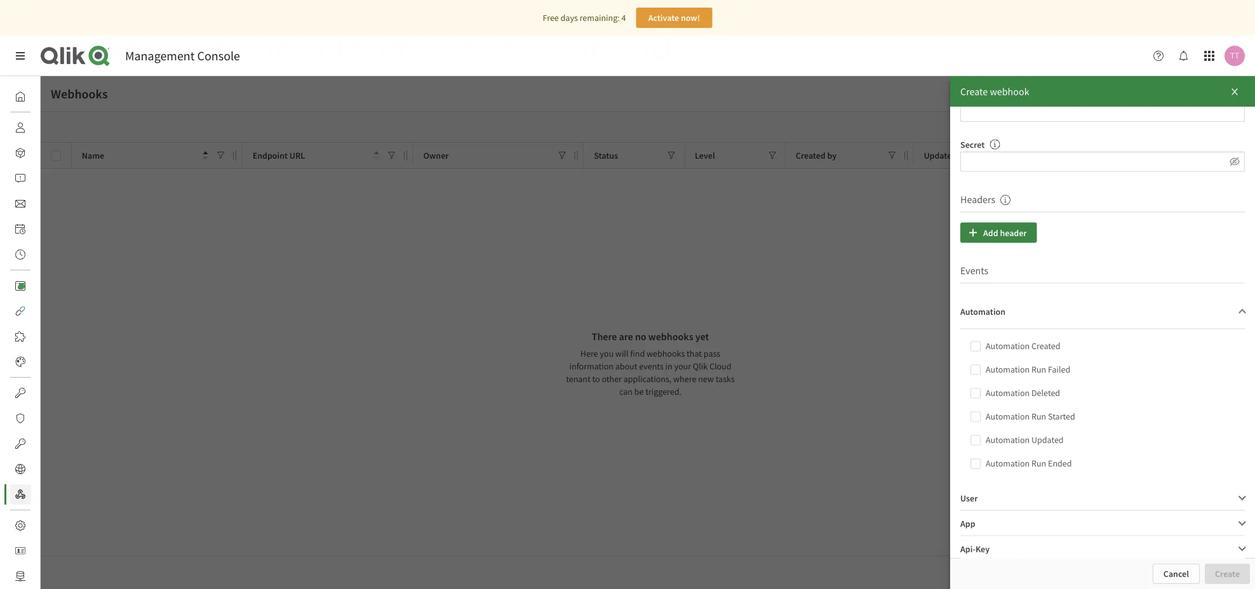 Task type: locate. For each thing, give the bounding box(es) containing it.
1 horizontal spatial create
[[1198, 121, 1223, 133]]

created by
[[796, 150, 837, 161]]

0 horizontal spatial by
[[828, 150, 837, 161]]

name button
[[82, 147, 208, 164]]

ended
[[1049, 458, 1073, 470]]

failed
[[1049, 364, 1071, 376]]

0 horizontal spatial created
[[796, 150, 826, 161]]

automation for automation run ended
[[986, 458, 1030, 470]]

create for create new
[[1198, 121, 1223, 133]]

create webhook
[[961, 85, 1030, 98]]

cancel
[[1164, 569, 1190, 580]]

generic links image
[[15, 306, 25, 317]]

2 vertical spatial run
[[1032, 458, 1047, 470]]

1 horizontal spatial by
[[959, 150, 969, 161]]

alerts image
[[15, 174, 25, 184]]

automation updated
[[986, 435, 1064, 446]]

1 horizontal spatial new
[[1225, 121, 1241, 133]]

terry turtle image
[[1225, 46, 1246, 66]]

where
[[674, 373, 697, 385]]

about
[[616, 361, 638, 372]]

new down qlik
[[699, 373, 714, 385]]

1 horizontal spatial 0
[[1164, 566, 1169, 579]]

run
[[1032, 364, 1047, 376], [1032, 411, 1047, 423], [1032, 458, 1047, 470]]

0 vertical spatial create
[[961, 85, 989, 98]]

webhooks up that
[[649, 331, 694, 344]]

0 horizontal spatial updated
[[924, 150, 957, 161]]

no
[[636, 331, 647, 344]]

you
[[600, 348, 614, 359]]

webhooks up in
[[647, 348, 685, 359]]

events
[[640, 361, 664, 372]]

key
[[976, 544, 990, 555]]

None text field
[[961, 102, 1246, 122]]

automation down automation run failed
[[986, 388, 1030, 399]]

created
[[796, 150, 826, 161], [1032, 341, 1061, 352]]

date created
[[1095, 150, 1143, 161]]

automation down the automation updated
[[986, 458, 1030, 470]]

0 horizontal spatial new
[[699, 373, 714, 385]]

home link
[[10, 86, 63, 107]]

0 vertical spatial created
[[796, 150, 826, 161]]

automation for automation deleted
[[986, 388, 1030, 399]]

extensions image
[[15, 332, 25, 342]]

0 vertical spatial run
[[1032, 364, 1047, 376]]

automation up 'automation run ended'
[[986, 435, 1030, 446]]

started
[[1049, 411, 1076, 423]]

updated by
[[924, 150, 969, 161]]

1 vertical spatial create
[[1198, 121, 1223, 133]]

be
[[635, 386, 644, 398]]

automation for automation
[[961, 306, 1006, 317]]

now!
[[681, 12, 701, 24]]

automation up automation run failed
[[986, 341, 1030, 352]]

home image
[[15, 92, 25, 102]]

schedules image
[[15, 224, 25, 235]]

2 run from the top
[[1032, 411, 1047, 423]]

updated left secret
[[924, 150, 957, 161]]

automation down automation deleted
[[986, 411, 1030, 423]]

of
[[1154, 566, 1162, 579]]

0-
[[1138, 566, 1147, 579]]

activate now! link
[[637, 8, 713, 28]]

2 0 from the left
[[1164, 566, 1169, 579]]

cloud
[[710, 361, 732, 372]]

0 horizontal spatial create
[[961, 85, 989, 98]]

0 left of at bottom
[[1147, 566, 1152, 579]]

create inside button
[[1198, 121, 1223, 133]]

user
[[961, 493, 978, 504]]

secret
[[961, 139, 985, 151]]

automation run ended
[[986, 458, 1073, 470]]

free
[[543, 12, 559, 24]]

triggered.
[[646, 386, 682, 398]]

1 0 from the left
[[1147, 566, 1152, 579]]

created
[[1115, 150, 1143, 161]]

run left the failed
[[1032, 364, 1047, 376]]

webhooks image
[[15, 490, 25, 500]]

endpoint
[[253, 150, 288, 161]]

automation up automation deleted
[[986, 364, 1030, 376]]

new inside there are no webhooks yet here you will find webhooks that pass information about events in your qlik cloud tenant to other applications, where new tasks can be triggered.
[[699, 373, 714, 385]]

create
[[961, 85, 989, 98], [1198, 121, 1223, 133]]

1 by from the left
[[828, 150, 837, 161]]

information
[[570, 361, 614, 372]]

2 by from the left
[[959, 150, 969, 161]]

automation down events in the right top of the page
[[961, 306, 1006, 317]]

management console
[[125, 48, 240, 64]]

endpoint url button
[[253, 147, 379, 164]]

events
[[961, 265, 989, 277]]

1 vertical spatial created
[[1032, 341, 1061, 352]]

remaining:
[[580, 12, 620, 24]]

to
[[593, 373, 600, 385]]

1 run from the top
[[1032, 364, 1047, 376]]

tasks
[[716, 373, 735, 385]]

updated up ended at the bottom of page
[[1032, 435, 1064, 446]]

automation run started
[[986, 411, 1076, 423]]

user button
[[961, 486, 1253, 511]]

0
[[1147, 566, 1152, 579], [1164, 566, 1169, 579]]

new inside button
[[1225, 121, 1241, 133]]

new up icon: eye-invisible element
[[1225, 121, 1241, 133]]

automation deleted
[[986, 388, 1061, 399]]

updated
[[924, 150, 957, 161], [1032, 435, 1064, 446]]

new
[[1225, 121, 1241, 133], [699, 373, 714, 385]]

0 vertical spatial updated
[[924, 150, 957, 161]]

name
[[82, 150, 104, 161]]

cancel button
[[1154, 564, 1201, 585]]

1 vertical spatial updated
[[1032, 435, 1064, 446]]

1 vertical spatial new
[[699, 373, 714, 385]]

1 vertical spatial webhooks
[[647, 348, 685, 359]]

applications,
[[624, 373, 672, 385]]

app button
[[961, 511, 1253, 537]]

webhooks
[[649, 331, 694, 344], [647, 348, 685, 359]]

3 run from the top
[[1032, 458, 1047, 470]]

deleted
[[1032, 388, 1061, 399]]

run left started
[[1032, 411, 1047, 423]]

0 right of at bottom
[[1164, 566, 1169, 579]]

1 horizontal spatial updated
[[1032, 435, 1064, 446]]

management
[[125, 48, 195, 64]]

1 vertical spatial run
[[1032, 411, 1047, 423]]

automation inside "dropdown button"
[[961, 306, 1006, 317]]

run left ended at the bottom of page
[[1032, 458, 1047, 470]]

0 horizontal spatial 0
[[1147, 566, 1152, 579]]

by
[[828, 150, 837, 161], [959, 150, 969, 161]]

create for create webhook
[[961, 85, 989, 98]]

run for ended
[[1032, 458, 1047, 470]]

0-0 of 0
[[1138, 566, 1169, 579]]

open sidebar menu image
[[15, 51, 25, 61]]

that
[[687, 348, 702, 359]]

console
[[197, 48, 240, 64]]

automation for automation run started
[[986, 411, 1030, 423]]

0 vertical spatial new
[[1225, 121, 1241, 133]]

automation for automation run failed
[[986, 364, 1030, 376]]

content security policy image
[[15, 414, 25, 424]]

run for failed
[[1032, 364, 1047, 376]]

spaces link
[[10, 143, 67, 163]]



Task type: vqa. For each thing, say whether or not it's contained in the screenshot.
Automation Run Failed
yes



Task type: describe. For each thing, give the bounding box(es) containing it.
automation run failed
[[986, 364, 1071, 376]]

create new button
[[1188, 117, 1251, 137]]

app
[[961, 518, 976, 530]]

tenant
[[566, 373, 591, 385]]

qlik
[[693, 361, 708, 372]]

spaces
[[41, 147, 67, 159]]

spaces image
[[15, 148, 25, 158]]

days
[[561, 12, 578, 24]]

will
[[616, 348, 629, 359]]

4
[[622, 12, 626, 24]]

content image
[[15, 281, 25, 291]]

icon: eye-invisible element
[[1231, 157, 1241, 167]]

status
[[594, 150, 619, 161]]

webhooks
[[51, 86, 108, 102]]

activate
[[649, 12, 680, 24]]

navigation pane element
[[0, 81, 67, 590]]

owner
[[424, 150, 449, 161]]

add header button
[[961, 223, 1038, 243]]

automation for automation updated
[[986, 435, 1030, 446]]

add
[[984, 227, 999, 239]]

date created button
[[1095, 147, 1180, 164]]

themes image
[[15, 357, 25, 367]]

create new
[[1198, 121, 1241, 133]]

run for started
[[1032, 411, 1047, 423]]

api-key
[[961, 544, 990, 555]]

Secret password field
[[961, 152, 1246, 172]]

level
[[695, 150, 716, 161]]

in
[[666, 361, 673, 372]]

header
[[1001, 227, 1028, 239]]

automation created
[[986, 341, 1061, 352]]

activate now!
[[649, 12, 701, 24]]

api keys image
[[15, 388, 25, 399]]

here
[[581, 348, 598, 359]]

your
[[675, 361, 692, 372]]

there
[[592, 331, 617, 344]]

api-
[[961, 544, 976, 555]]

api-key button
[[961, 537, 1253, 562]]

add header
[[984, 227, 1028, 239]]

url
[[290, 150, 305, 161]]

webhook
[[991, 85, 1030, 98]]

data gateways image
[[15, 572, 25, 582]]

automation for automation created
[[986, 341, 1030, 352]]

management console element
[[125, 48, 240, 64]]

icon: eye-invisible image
[[1231, 157, 1241, 167]]

subscriptions image
[[15, 199, 25, 209]]

date
[[1095, 150, 1113, 161]]

pass
[[704, 348, 721, 359]]

endpoint url
[[253, 150, 305, 161]]

home
[[41, 91, 63, 102]]

identity provider image
[[15, 547, 25, 557]]

1 horizontal spatial created
[[1032, 341, 1061, 352]]

yet
[[696, 331, 710, 344]]

events image
[[15, 250, 25, 260]]

can
[[620, 386, 633, 398]]

find
[[631, 348, 645, 359]]

new connector image
[[18, 283, 25, 290]]

by for updated by
[[959, 150, 969, 161]]

headers
[[961, 193, 996, 206]]

are
[[619, 331, 634, 344]]

oauth image
[[15, 439, 25, 449]]

0 vertical spatial webhooks
[[649, 331, 694, 344]]

there are no webhooks yet here you will find webhooks that pass information about events in your qlik cloud tenant to other applications, where new tasks can be triggered.
[[566, 331, 735, 398]]

users image
[[15, 123, 25, 133]]

automation button
[[961, 294, 1253, 330]]

free days remaining: 4
[[543, 12, 626, 24]]

other
[[602, 373, 622, 385]]

by for created by
[[828, 150, 837, 161]]



